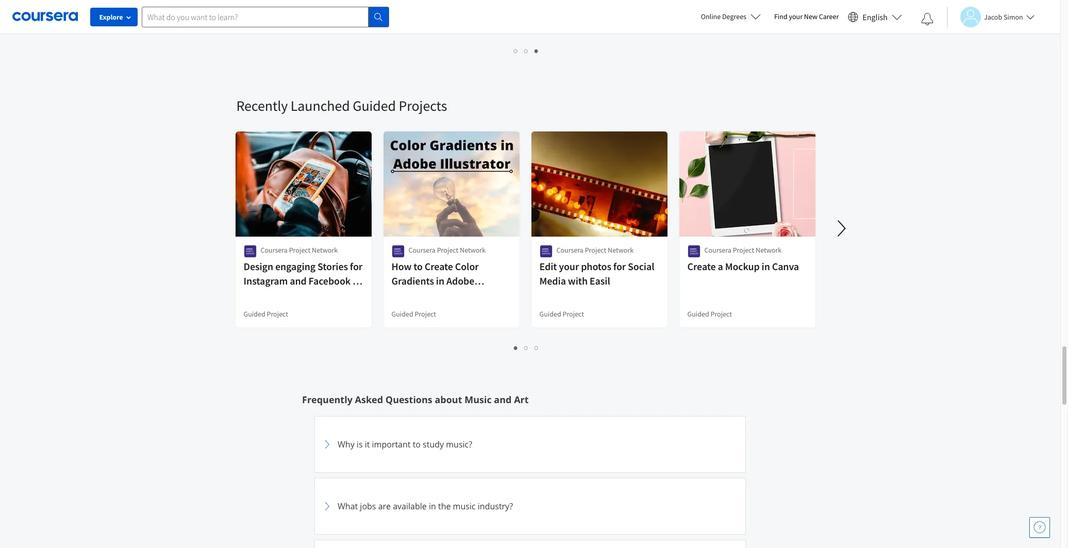 Task type: locate. For each thing, give the bounding box(es) containing it.
edit your photos for social media with easil
[[540, 260, 655, 287]]

3 button
[[532, 45, 542, 57], [532, 342, 542, 354]]

illustrator
[[392, 289, 435, 302]]

course for 2nd course 'link' from right
[[392, 12, 413, 22]]

coursera project network
[[261, 245, 338, 255], [409, 245, 486, 255], [557, 245, 634, 255], [705, 245, 782, 255]]

1 button inside recently launched guided projects carousel element
[[511, 342, 521, 354]]

music
[[453, 501, 476, 512]]

help center image
[[1034, 521, 1046, 534]]

easil down photos
[[590, 274, 610, 287]]

coursera project network for mockup
[[705, 245, 782, 255]]

1 1 from the top
[[514, 46, 518, 56]]

1 vertical spatial to
[[413, 439, 421, 450]]

in inside how to create color gradients in adobe illustrator
[[436, 274, 444, 287]]

0 vertical spatial 3
[[535, 46, 539, 56]]

course link
[[382, 0, 520, 31], [678, 0, 816, 31]]

coursera
[[261, 245, 288, 255], [409, 245, 436, 255], [557, 245, 584, 255], [705, 245, 732, 255]]

1 horizontal spatial coursera project network image
[[540, 245, 552, 258]]

course for 1st course 'link' from the right
[[688, 12, 709, 22]]

why is it important to study music? button
[[321, 423, 739, 466]]

1 vertical spatial 1 button
[[511, 342, 521, 354]]

your inside the edit your photos for social media with easil
[[559, 260, 579, 273]]

2 for from the left
[[613, 260, 626, 273]]

1 button
[[511, 45, 521, 57], [511, 342, 521, 354]]

industry?
[[478, 501, 513, 512]]

what jobs are available in the music industry? list item
[[315, 478, 746, 535]]

explore
[[99, 12, 123, 22]]

coursera project network image for edit your photos for social media with easil
[[540, 245, 552, 258]]

network up stories
[[312, 245, 338, 255]]

create up adobe
[[425, 260, 453, 273]]

chevron right image inside what jobs are available in the music industry? dropdown button
[[321, 500, 334, 512]]

coursera project network for create
[[409, 245, 486, 255]]

and for music
[[494, 393, 512, 406]]

3 coursera from the left
[[557, 245, 584, 255]]

2 1 button from the top
[[511, 342, 521, 354]]

what jobs are available in the music industry?
[[338, 501, 513, 512]]

1 2 from the top
[[524, 46, 528, 56]]

your for new
[[789, 12, 803, 21]]

create
[[425, 260, 453, 273], [688, 260, 716, 273]]

coursera project network up create a mockup in canva on the top of page
[[705, 245, 782, 255]]

mockup
[[725, 260, 760, 273]]

to left study
[[413, 439, 421, 450]]

in left canva
[[762, 260, 770, 273]]

0 horizontal spatial create
[[425, 260, 453, 273]]

coursera project network image
[[392, 245, 404, 258]]

2 coursera from the left
[[409, 245, 436, 255]]

guided project down 'media' on the bottom right of the page
[[540, 309, 584, 319]]

3 coursera project network image from the left
[[688, 245, 700, 258]]

1 3 button from the top
[[532, 45, 542, 57]]

coursera project network up engaging
[[261, 245, 338, 255]]

0 horizontal spatial for
[[350, 260, 363, 273]]

list item
[[315, 540, 746, 548]]

0 vertical spatial your
[[789, 12, 803, 21]]

next slide image
[[829, 216, 854, 241]]

1 coursera project network image from the left
[[244, 245, 257, 258]]

in right "facebook"
[[353, 274, 361, 287]]

2 1 from the top
[[514, 343, 518, 353]]

2 inside recently launched guided projects carousel element
[[524, 343, 528, 353]]

music?
[[446, 439, 472, 450]]

chevron right image for what
[[321, 500, 334, 512]]

in left the the
[[429, 501, 436, 512]]

network up canva
[[756, 245, 782, 255]]

course
[[392, 12, 413, 22], [688, 12, 709, 22]]

1 create from the left
[[425, 260, 453, 273]]

create left a
[[688, 260, 716, 273]]

project up create a mockup in canva on the top of page
[[733, 245, 754, 255]]

coursera project network for stories
[[261, 245, 338, 255]]

2 chevron right image from the top
[[321, 500, 334, 512]]

edit
[[540, 260, 557, 273]]

your right 'find'
[[789, 12, 803, 21]]

0 vertical spatial and
[[290, 274, 307, 287]]

1 horizontal spatial and
[[494, 393, 512, 406]]

1 course link from the left
[[382, 0, 520, 31]]

guided project down 'illustrator'
[[392, 309, 436, 319]]

1 vertical spatial 3
[[535, 343, 539, 353]]

1 list from the top
[[236, 45, 816, 57]]

1 vertical spatial your
[[559, 260, 579, 273]]

and down engaging
[[290, 274, 307, 287]]

1 vertical spatial 2
[[524, 343, 528, 353]]

it
[[365, 439, 370, 450]]

network for stories
[[312, 245, 338, 255]]

1 button for 2nd 2 button from the top of the page
[[511, 342, 521, 354]]

in inside dropdown button
[[429, 501, 436, 512]]

find
[[774, 12, 788, 21]]

0 vertical spatial easil
[[590, 274, 610, 287]]

3 network from the left
[[608, 245, 634, 255]]

chevron right image
[[321, 438, 334, 451], [321, 500, 334, 512]]

collapsed list
[[315, 416, 746, 548]]

1 horizontal spatial course link
[[678, 0, 816, 31]]

coursera project network up color at the top left of the page
[[409, 245, 486, 255]]

3
[[535, 46, 539, 56], [535, 343, 539, 353]]

0 vertical spatial list
[[236, 45, 816, 57]]

for for stories
[[350, 260, 363, 273]]

what jobs are available in the music industry? button
[[321, 485, 739, 528]]

1 vertical spatial chevron right image
[[321, 500, 334, 512]]

1 vertical spatial 3 button
[[532, 342, 542, 354]]

music
[[465, 393, 492, 406]]

to
[[414, 260, 423, 273], [413, 439, 421, 450]]

and inside design engaging stories for instagram and facebook in easil
[[290, 274, 307, 287]]

2 horizontal spatial coursera project network image
[[688, 245, 700, 258]]

your up with
[[559, 260, 579, 273]]

coursera project network image for design engaging stories for instagram and facebook in easil
[[244, 245, 257, 258]]

1 horizontal spatial create
[[688, 260, 716, 273]]

what
[[338, 501, 358, 512]]

0 horizontal spatial coursera project network image
[[244, 245, 257, 258]]

1 horizontal spatial easil
[[590, 274, 610, 287]]

frequently
[[302, 393, 353, 406]]

2 coursera project network image from the left
[[540, 245, 552, 258]]

list
[[236, 45, 816, 57], [236, 342, 816, 354]]

0 vertical spatial 2 button
[[521, 45, 532, 57]]

1 horizontal spatial your
[[789, 12, 803, 21]]

career
[[819, 12, 839, 21]]

easil down instagram
[[244, 289, 264, 302]]

1 vertical spatial easil
[[244, 289, 264, 302]]

easil
[[590, 274, 610, 287], [244, 289, 264, 302]]

1
[[514, 46, 518, 56], [514, 343, 518, 353]]

new
[[804, 12, 818, 21]]

jobs
[[360, 501, 376, 512]]

coursera project network up photos
[[557, 245, 634, 255]]

0 horizontal spatial and
[[290, 274, 307, 287]]

0 horizontal spatial easil
[[244, 289, 264, 302]]

project
[[289, 245, 311, 255], [437, 245, 459, 255], [585, 245, 606, 255], [733, 245, 754, 255], [267, 309, 288, 319], [415, 309, 436, 319], [563, 309, 584, 319], [711, 309, 732, 319]]

to inside dropdown button
[[413, 439, 421, 450]]

important
[[372, 439, 411, 450]]

a
[[718, 260, 723, 273]]

2
[[524, 46, 528, 56], [524, 343, 528, 353]]

1 for from the left
[[350, 260, 363, 273]]

2 create from the left
[[688, 260, 716, 273]]

guided project down a
[[688, 309, 732, 319]]

0 horizontal spatial your
[[559, 260, 579, 273]]

1 vertical spatial and
[[494, 393, 512, 406]]

coursera up a
[[705, 245, 732, 255]]

0 vertical spatial 3 button
[[532, 45, 542, 57]]

coursera for a
[[705, 245, 732, 255]]

chevron right image inside why is it important to study music? dropdown button
[[321, 438, 334, 451]]

4 guided project from the left
[[688, 309, 732, 319]]

for inside design engaging stories for instagram and facebook in easil
[[350, 260, 363, 273]]

1 coursera from the left
[[261, 245, 288, 255]]

3 for 2nd 2 button from the bottom of the page 3 'button'
[[535, 46, 539, 56]]

2 list from the top
[[236, 342, 816, 354]]

in left adobe
[[436, 274, 444, 287]]

in
[[762, 260, 770, 273], [353, 274, 361, 287], [436, 274, 444, 287], [429, 501, 436, 512]]

project down a
[[711, 309, 732, 319]]

english button
[[844, 0, 906, 34]]

2 course from the left
[[688, 12, 709, 22]]

your
[[789, 12, 803, 21], [559, 260, 579, 273]]

1 vertical spatial 1
[[514, 343, 518, 353]]

2 network from the left
[[460, 245, 486, 255]]

frequently asked questions about music and art
[[302, 393, 529, 406]]

0 vertical spatial 2
[[524, 46, 528, 56]]

2 coursera project network from the left
[[409, 245, 486, 255]]

guided project
[[244, 309, 288, 319], [392, 309, 436, 319], [540, 309, 584, 319], [688, 309, 732, 319]]

network
[[312, 245, 338, 255], [460, 245, 486, 255], [608, 245, 634, 255], [756, 245, 782, 255]]

simon
[[1004, 12, 1023, 21]]

1 coursera project network from the left
[[261, 245, 338, 255]]

project up color at the top left of the page
[[437, 245, 459, 255]]

2 3 from the top
[[535, 343, 539, 353]]

why is it important to study music?
[[338, 439, 472, 450]]

how
[[392, 260, 412, 273]]

1 horizontal spatial for
[[613, 260, 626, 273]]

2 course link from the left
[[678, 0, 816, 31]]

2 2 button from the top
[[521, 342, 532, 354]]

0 vertical spatial 1
[[514, 46, 518, 56]]

coursera project network image
[[244, 245, 257, 258], [540, 245, 552, 258], [688, 245, 700, 258]]

3 for 3 'button' inside the recently launched guided projects carousel element
[[535, 343, 539, 353]]

1 network from the left
[[312, 245, 338, 255]]

for
[[350, 260, 363, 273], [613, 260, 626, 273]]

jacob simon
[[984, 12, 1023, 21]]

projects
[[399, 96, 447, 115]]

3 coursera project network from the left
[[557, 245, 634, 255]]

coursera project network image for create a mockup in canva
[[688, 245, 700, 258]]

engaging
[[275, 260, 316, 273]]

about
[[435, 393, 462, 406]]

for right stories
[[350, 260, 363, 273]]

1 vertical spatial list
[[236, 342, 816, 354]]

study
[[423, 439, 444, 450]]

4 coursera project network from the left
[[705, 245, 782, 255]]

coursera up design
[[261, 245, 288, 255]]

1 horizontal spatial course
[[688, 12, 709, 22]]

1 guided project from the left
[[244, 309, 288, 319]]

to up gradients
[[414, 260, 423, 273]]

0 horizontal spatial course link
[[382, 0, 520, 31]]

why
[[338, 439, 355, 450]]

2 3 button from the top
[[532, 342, 542, 354]]

0 vertical spatial chevron right image
[[321, 438, 334, 451]]

None search field
[[142, 6, 389, 27]]

guided for create a mockup in canva
[[688, 309, 709, 319]]

canva
[[772, 260, 799, 273]]

chevron right image left why
[[321, 438, 334, 451]]

and for instagram
[[290, 274, 307, 287]]

coursera for engaging
[[261, 245, 288, 255]]

art
[[514, 393, 529, 406]]

1 course from the left
[[392, 12, 413, 22]]

online degrees button
[[693, 5, 769, 28]]

0 vertical spatial 1 button
[[511, 45, 521, 57]]

for left social
[[613, 260, 626, 273]]

degrees
[[722, 12, 747, 21]]

easil inside design engaging stories for instagram and facebook in easil
[[244, 289, 264, 302]]

2 guided project from the left
[[392, 309, 436, 319]]

2 button
[[521, 45, 532, 57], [521, 342, 532, 354]]

0 vertical spatial to
[[414, 260, 423, 273]]

What do you want to learn? text field
[[142, 6, 369, 27]]

guided project down instagram
[[244, 309, 288, 319]]

jacob simon button
[[947, 6, 1035, 27]]

chevron right image for why
[[321, 438, 334, 451]]

1 chevron right image from the top
[[321, 438, 334, 451]]

1 inside recently launched guided projects carousel element
[[514, 343, 518, 353]]

network up social
[[608, 245, 634, 255]]

and left art
[[494, 393, 512, 406]]

social
[[628, 260, 655, 273]]

3 inside recently launched guided projects carousel element
[[535, 343, 539, 353]]

for inside the edit your photos for social media with easil
[[613, 260, 626, 273]]

4 coursera from the left
[[705, 245, 732, 255]]

chevron right image left what
[[321, 500, 334, 512]]

1 1 button from the top
[[511, 45, 521, 57]]

explore button
[[90, 8, 138, 26]]

coursera right coursera project network icon
[[409, 245, 436, 255]]

and
[[290, 274, 307, 287], [494, 393, 512, 406]]

coursera up edit
[[557, 245, 584, 255]]

1 vertical spatial 2 button
[[521, 342, 532, 354]]

is
[[357, 439, 363, 450]]

guided for edit your photos for social media with easil
[[540, 309, 561, 319]]

guided project for and
[[244, 309, 288, 319]]

network up color at the top left of the page
[[460, 245, 486, 255]]

1 3 from the top
[[535, 46, 539, 56]]

gradients
[[392, 274, 434, 287]]

network for create
[[460, 245, 486, 255]]

3 guided project from the left
[[540, 309, 584, 319]]

3 button inside recently launched guided projects carousel element
[[532, 342, 542, 354]]

2 2 from the top
[[524, 343, 528, 353]]

0 horizontal spatial course
[[392, 12, 413, 22]]

4 network from the left
[[756, 245, 782, 255]]

color
[[455, 260, 479, 273]]

guided
[[353, 96, 396, 115], [244, 309, 265, 319], [392, 309, 413, 319], [540, 309, 561, 319], [688, 309, 709, 319]]



Task type: describe. For each thing, give the bounding box(es) containing it.
list inside recently launched guided projects carousel element
[[236, 342, 816, 354]]

guided for how to create color gradients in adobe illustrator
[[392, 309, 413, 319]]

1 2 button from the top
[[521, 45, 532, 57]]

network for photos
[[608, 245, 634, 255]]

create a mockup in canva
[[688, 260, 799, 273]]

english
[[863, 12, 888, 22]]

are
[[378, 501, 391, 512]]

3 button for 2nd 2 button from the top of the page
[[532, 342, 542, 354]]

asked
[[355, 393, 383, 406]]

to inside how to create color gradients in adobe illustrator
[[414, 260, 423, 273]]

network for mockup
[[756, 245, 782, 255]]

adobe
[[446, 274, 474, 287]]

your for photos
[[559, 260, 579, 273]]

coursera image
[[12, 8, 78, 25]]

coursera project network for photos
[[557, 245, 634, 255]]

media
[[540, 274, 566, 287]]

questions
[[386, 393, 432, 406]]

1 for 2nd 2 button from the bottom of the page
[[514, 46, 518, 56]]

2 for 2nd 2 button from the bottom of the page 3 'button'
[[524, 46, 528, 56]]

project down 'illustrator'
[[415, 309, 436, 319]]

1 for 2nd 2 button from the top of the page
[[514, 343, 518, 353]]

project up photos
[[585, 245, 606, 255]]

2 for 3 'button' inside the recently launched guided projects carousel element
[[524, 343, 528, 353]]

easil inside the edit your photos for social media with easil
[[590, 274, 610, 287]]

how to create color gradients in adobe illustrator
[[392, 260, 479, 302]]

instagram
[[244, 274, 288, 287]]

recently
[[236, 96, 288, 115]]

recently launched guided projects carousel element
[[231, 65, 1068, 362]]

jacob
[[984, 12, 1002, 21]]

project down instagram
[[267, 309, 288, 319]]

1 button for 2nd 2 button from the bottom of the page
[[511, 45, 521, 57]]

with
[[568, 274, 588, 287]]

stories
[[318, 260, 348, 273]]

photos
[[581, 260, 611, 273]]

design engaging stories for instagram and facebook in easil
[[244, 260, 363, 302]]

for for photos
[[613, 260, 626, 273]]

design
[[244, 260, 273, 273]]

facebook
[[309, 274, 351, 287]]

recently launched guided projects
[[236, 96, 447, 115]]

show notifications image
[[921, 13, 934, 25]]

guided project for media
[[540, 309, 584, 319]]

coursera for your
[[557, 245, 584, 255]]

find your new career
[[774, 12, 839, 21]]

find your new career link
[[769, 10, 844, 23]]

3 button for 2nd 2 button from the bottom of the page
[[532, 45, 542, 57]]

project down with
[[563, 309, 584, 319]]

the
[[438, 501, 451, 512]]

online degrees
[[701, 12, 747, 21]]

why is it important to study music? list item
[[315, 416, 746, 473]]

chevron down image
[[40, 16, 47, 23]]

online
[[701, 12, 721, 21]]

guided for design engaging stories for instagram and facebook in easil
[[244, 309, 265, 319]]

guided project for in
[[392, 309, 436, 319]]

create inside how to create color gradients in adobe illustrator
[[425, 260, 453, 273]]

available
[[393, 501, 427, 512]]

project up engaging
[[289, 245, 311, 255]]

coursera for to
[[409, 245, 436, 255]]

in inside design engaging stories for instagram and facebook in easil
[[353, 274, 361, 287]]

launched
[[291, 96, 350, 115]]



Task type: vqa. For each thing, say whether or not it's contained in the screenshot.
read
no



